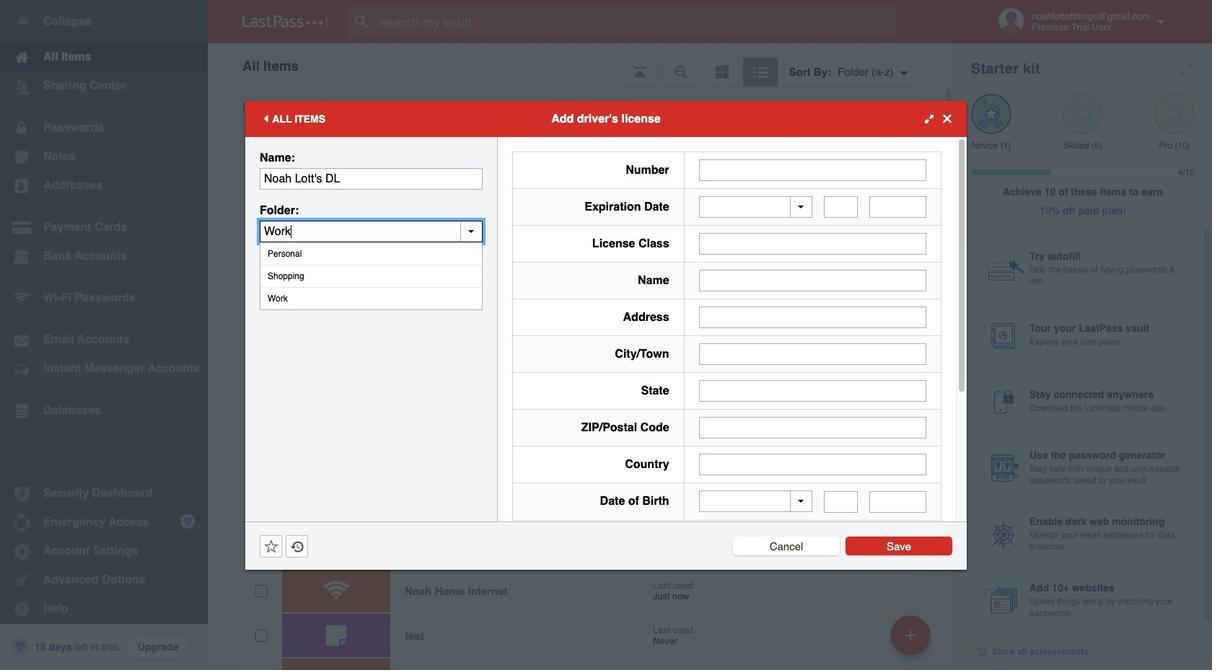 Task type: describe. For each thing, give the bounding box(es) containing it.
vault options navigation
[[208, 43, 954, 87]]

search my vault text field
[[348, 6, 924, 38]]

main navigation navigation
[[0, 0, 208, 670]]



Task type: locate. For each thing, give the bounding box(es) containing it.
dialog
[[245, 101, 967, 670]]

Search search field
[[348, 6, 924, 38]]

new item image
[[905, 630, 916, 640]]

None text field
[[260, 168, 483, 189], [824, 196, 858, 218], [869, 196, 926, 218], [699, 233, 926, 255], [699, 270, 926, 291], [699, 417, 926, 439], [869, 491, 926, 513], [260, 168, 483, 189], [824, 196, 858, 218], [869, 196, 926, 218], [699, 233, 926, 255], [699, 270, 926, 291], [699, 417, 926, 439], [869, 491, 926, 513]]

None text field
[[699, 159, 926, 181], [260, 220, 483, 242], [699, 307, 926, 328], [699, 343, 926, 365], [699, 380, 926, 402], [699, 454, 926, 475], [824, 491, 858, 513], [699, 159, 926, 181], [260, 220, 483, 242], [699, 307, 926, 328], [699, 343, 926, 365], [699, 380, 926, 402], [699, 454, 926, 475], [824, 491, 858, 513]]

new item navigation
[[885, 611, 939, 670]]

lastpass image
[[242, 15, 328, 28]]



